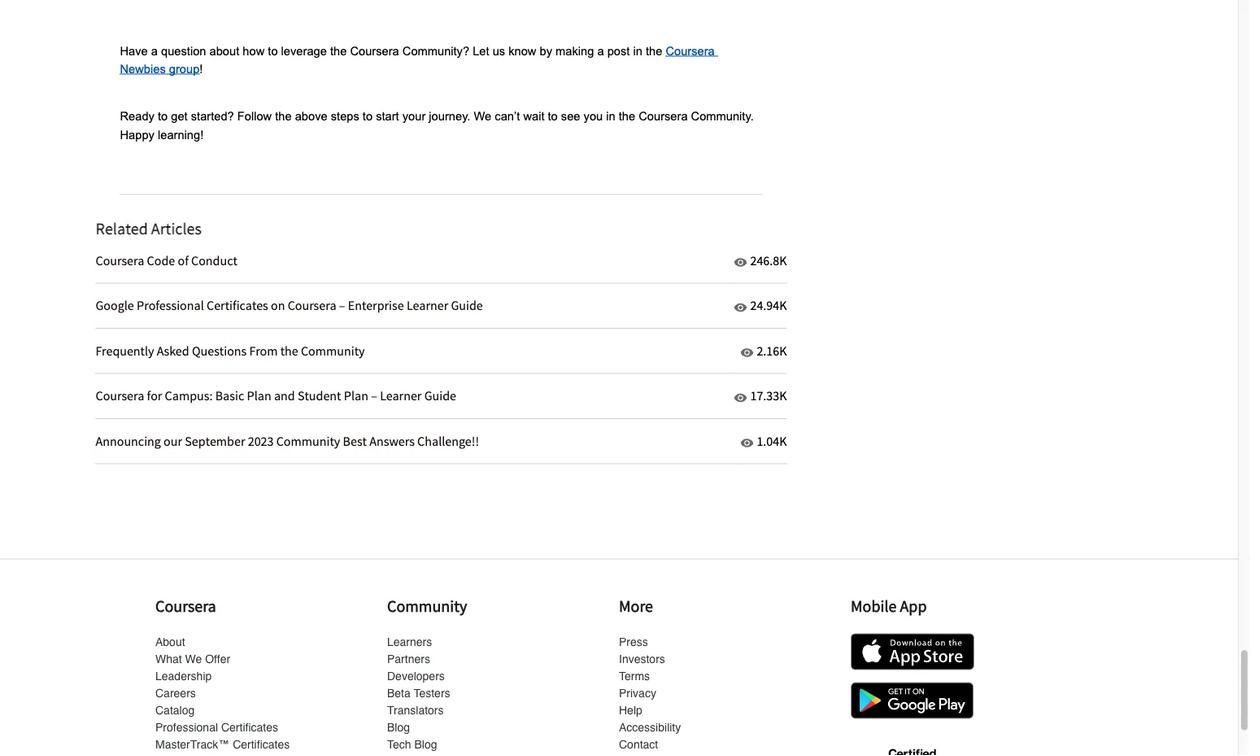 Task type: locate. For each thing, give the bounding box(es) containing it.
1 horizontal spatial plan
[[344, 388, 369, 404]]

text default image for 24.94k
[[734, 302, 747, 315]]

offer
[[205, 653, 230, 666]]

text default image left 17.33k
[[734, 392, 747, 405]]

community down student
[[276, 433, 340, 450]]

blog
[[387, 721, 410, 734], [415, 738, 437, 751]]

0 vertical spatial text default image
[[734, 256, 747, 269]]

in
[[633, 44, 643, 58], [606, 110, 616, 123]]

terms link
[[619, 670, 650, 683]]

catalog link
[[155, 704, 195, 717]]

privacy link
[[619, 687, 657, 700]]

text default image left the 246.8k
[[734, 256, 747, 269]]

coursera left community? in the top of the page
[[350, 44, 399, 58]]

0 horizontal spatial we
[[185, 653, 202, 666]]

for
[[147, 388, 162, 404]]

press
[[619, 636, 648, 649]]

0 vertical spatial in
[[633, 44, 643, 58]]

started?
[[191, 110, 234, 123]]

we
[[474, 110, 492, 123], [185, 653, 202, 666]]

text default image for 246.8k
[[734, 256, 747, 269]]

1 vertical spatial in
[[606, 110, 616, 123]]

guide up the 'challenge!!'
[[424, 388, 456, 404]]

the right from
[[280, 343, 298, 359]]

how
[[243, 44, 265, 58]]

community up student
[[301, 343, 365, 359]]

1 vertical spatial certificates
[[221, 721, 278, 734]]

wait
[[524, 110, 545, 123]]

contact link
[[619, 738, 659, 751]]

a right have
[[151, 44, 158, 58]]

tech
[[387, 738, 411, 751]]

coursera newbies group link
[[120, 43, 718, 76]]

careers
[[155, 687, 196, 700]]

plan left 'and'
[[247, 388, 272, 404]]

happy
[[120, 128, 155, 141]]

start
[[376, 110, 399, 123]]

1 vertical spatial guide
[[424, 388, 456, 404]]

app
[[900, 596, 927, 616]]

leverage
[[281, 44, 327, 58]]

coursera inside ready to get started? follow the above steps to start your journey. we can't wait to see you in the coursera community. happy learning!
[[639, 110, 688, 123]]

making
[[556, 44, 594, 58]]

0 horizontal spatial –
[[339, 298, 345, 314]]

1 horizontal spatial we
[[474, 110, 492, 123]]

1 vertical spatial professional
[[155, 721, 218, 734]]

coursera right post in the top of the page
[[666, 44, 715, 58]]

journey.
[[429, 110, 471, 123]]

on
[[271, 298, 285, 314]]

you
[[584, 110, 603, 123]]

professional certificates link
[[155, 721, 278, 734]]

1 horizontal spatial a
[[598, 44, 604, 58]]

investors
[[619, 653, 665, 666]]

0 vertical spatial guide
[[451, 298, 483, 314]]

– inside google professional certificates on coursera – enterprise learner guide link
[[339, 298, 345, 314]]

partners
[[387, 653, 430, 666]]

0 horizontal spatial a
[[151, 44, 158, 58]]

professional inside about what we offer leadership careers catalog professional certificates mastertrack™ certificates
[[155, 721, 218, 734]]

the right 'leverage'
[[330, 44, 347, 58]]

coursera inside coursera code of conduct link
[[96, 253, 144, 269]]

blog link
[[387, 721, 410, 734]]

us
[[493, 44, 505, 58]]

related
[[96, 219, 148, 239]]

1 vertical spatial text default image
[[734, 392, 747, 405]]

blog up tech
[[387, 721, 410, 734]]

learner up answers
[[380, 388, 422, 404]]

about
[[210, 44, 239, 58]]

accessibility link
[[619, 721, 681, 734]]

1 horizontal spatial –
[[371, 388, 377, 404]]

a left post in the top of the page
[[598, 44, 604, 58]]

the left above
[[275, 110, 292, 123]]

about link
[[155, 636, 185, 649]]

1 a from the left
[[151, 44, 158, 58]]

1 vertical spatial we
[[185, 653, 202, 666]]

text default image left 1.04k
[[741, 437, 754, 450]]

announcing our september 2023 community best answers challenge!! link
[[96, 419, 738, 464]]

text default image
[[734, 302, 747, 315], [734, 392, 747, 405]]

2 text default image from the top
[[734, 392, 747, 405]]

plan right student
[[344, 388, 369, 404]]

certificates left on
[[207, 298, 268, 314]]

question
[[161, 44, 206, 58]]

leadership link
[[155, 670, 212, 683]]

0 vertical spatial text default image
[[734, 302, 747, 315]]

1 vertical spatial –
[[371, 388, 377, 404]]

text default image left 24.94k
[[734, 302, 747, 315]]

0 horizontal spatial in
[[606, 110, 616, 123]]

have a question about how to leverage the coursera community? let us know by making a post in the
[[120, 44, 666, 58]]

in right post in the top of the page
[[633, 44, 643, 58]]

to left get
[[158, 110, 168, 123]]

coursera left for
[[96, 388, 144, 404]]

coursera
[[350, 44, 399, 58], [666, 44, 715, 58], [639, 110, 688, 123], [96, 253, 144, 269], [288, 298, 337, 314], [96, 388, 144, 404], [155, 596, 216, 616]]

certificates down professional certificates link
[[233, 738, 290, 751]]

coursera left community.
[[639, 110, 688, 123]]

1 horizontal spatial in
[[633, 44, 643, 58]]

enterprise
[[348, 298, 404, 314]]

have
[[120, 44, 148, 58]]

mobile
[[851, 596, 897, 616]]

post
[[608, 44, 630, 58]]

code
[[147, 253, 175, 269]]

professional up mastertrack™
[[155, 721, 218, 734]]

– up answers
[[371, 388, 377, 404]]

to
[[268, 44, 278, 58], [158, 110, 168, 123], [363, 110, 373, 123], [548, 110, 558, 123]]

mastertrack™ certificates link
[[155, 738, 290, 751]]

we left can't
[[474, 110, 492, 123]]

frequently asked questions from the community
[[96, 343, 365, 359]]

questions
[[192, 343, 247, 359]]

what
[[155, 653, 182, 666]]

guide
[[451, 298, 483, 314], [424, 388, 456, 404]]

we up the leadership link
[[185, 653, 202, 666]]

– left enterprise
[[339, 298, 345, 314]]

text default image for 2.16k
[[741, 347, 754, 360]]

text default image
[[734, 256, 747, 269], [741, 347, 754, 360], [741, 437, 754, 450]]

0 vertical spatial blog
[[387, 721, 410, 734]]

blog right tech
[[415, 738, 437, 751]]

terms
[[619, 670, 650, 683]]

1 text default image from the top
[[734, 302, 747, 315]]

2.16k
[[757, 343, 787, 359]]

accessibility
[[619, 721, 681, 734]]

coursera inside coursera newbies group
[[666, 44, 715, 58]]

text default image left 2.16k
[[741, 347, 754, 360]]

we inside ready to get started? follow the above steps to start your journey. we can't wait to see you in the coursera community. happy learning!
[[474, 110, 492, 123]]

campus:
[[165, 388, 213, 404]]

beta
[[387, 687, 411, 700]]

0 vertical spatial we
[[474, 110, 492, 123]]

0 vertical spatial –
[[339, 298, 345, 314]]

246.8k
[[751, 253, 787, 269]]

learner down coursera code of conduct link
[[407, 298, 449, 314]]

certificates up mastertrack™ certificates link
[[221, 721, 278, 734]]

in inside ready to get started? follow the above steps to start your journey. we can't wait to see you in the coursera community. happy learning!
[[606, 110, 616, 123]]

0 vertical spatial learner
[[407, 298, 449, 314]]

catalog
[[155, 704, 195, 717]]

coursera right on
[[288, 298, 337, 314]]

1.04k
[[757, 433, 787, 450]]

coursera logo image
[[879, 740, 946, 755]]

coursera down related in the left top of the page
[[96, 253, 144, 269]]

group
[[169, 62, 200, 76]]

1 vertical spatial text default image
[[741, 347, 754, 360]]

2 vertical spatial text default image
[[741, 437, 754, 450]]

learning!
[[158, 128, 204, 141]]

1 horizontal spatial blog
[[415, 738, 437, 751]]

guide up frequently asked questions from the community link
[[451, 298, 483, 314]]

know
[[509, 44, 537, 58]]

in right 'you'
[[606, 110, 616, 123]]

community up learners link
[[387, 596, 467, 616]]

basic
[[215, 388, 244, 404]]

24.94k
[[751, 298, 787, 314]]

professional up asked
[[137, 298, 204, 314]]

0 horizontal spatial plan
[[247, 388, 272, 404]]



Task type: vqa. For each thing, say whether or not it's contained in the screenshot.


Task type: describe. For each thing, give the bounding box(es) containing it.
the right post in the top of the page
[[646, 44, 663, 58]]

asked
[[157, 343, 189, 359]]

developers
[[387, 670, 445, 683]]

coursera up about link
[[155, 596, 216, 616]]

careers link
[[155, 687, 196, 700]]

0 vertical spatial certificates
[[207, 298, 268, 314]]

0 horizontal spatial blog
[[387, 721, 410, 734]]

press link
[[619, 636, 648, 649]]

0 vertical spatial professional
[[137, 298, 204, 314]]

to right 'how'
[[268, 44, 278, 58]]

0 vertical spatial community
[[301, 343, 365, 359]]

to left start
[[363, 110, 373, 123]]

ready
[[120, 110, 155, 123]]

our
[[164, 433, 182, 450]]

about what we offer leadership careers catalog professional certificates mastertrack™ certificates
[[155, 636, 290, 751]]

best
[[343, 433, 367, 450]]

from
[[249, 343, 278, 359]]

above
[[295, 110, 328, 123]]

coursera newbies group
[[120, 44, 718, 76]]

coursera inside coursera for campus: basic plan and student plan – learner guide link
[[96, 388, 144, 404]]

developers link
[[387, 670, 445, 683]]

community?
[[403, 44, 470, 58]]

follow
[[237, 110, 272, 123]]

student
[[298, 388, 341, 404]]

– inside coursera for campus: basic plan and student plan – learner guide link
[[371, 388, 377, 404]]

coursera code of conduct link
[[96, 239, 731, 284]]

related articles
[[96, 219, 202, 239]]

what we offer link
[[155, 653, 230, 666]]

let
[[473, 44, 490, 58]]

announcing
[[96, 433, 161, 450]]

to left the see
[[548, 110, 558, 123]]

tech blog link
[[387, 738, 437, 751]]

text default image for 17.33k
[[734, 392, 747, 405]]

learners
[[387, 636, 432, 649]]

more
[[619, 596, 653, 616]]

1 vertical spatial blog
[[415, 738, 437, 751]]

help link
[[619, 704, 643, 717]]

learners link
[[387, 636, 432, 649]]

learners partners developers beta testers translators blog tech blog
[[387, 636, 450, 751]]

the right 'you'
[[619, 110, 636, 123]]

ready to get started? follow the above steps to start your journey. we can't wait to see you in the coursera community. happy learning!
[[120, 110, 757, 141]]

coursera for campus: basic plan and student plan – learner guide link
[[96, 374, 731, 419]]

challenge!!
[[418, 433, 479, 450]]

answers
[[370, 433, 415, 450]]

1 plan from the left
[[247, 388, 272, 404]]

leadership
[[155, 670, 212, 683]]

newbies
[[120, 62, 166, 76]]

1 vertical spatial community
[[276, 433, 340, 450]]

coursera inside google professional certificates on coursera – enterprise learner guide link
[[288, 298, 337, 314]]

google professional certificates on coursera – enterprise learner guide
[[96, 298, 483, 314]]

investors link
[[619, 653, 665, 666]]

by
[[540, 44, 553, 58]]

september
[[185, 433, 245, 450]]

we inside about what we offer leadership careers catalog professional certificates mastertrack™ certificates
[[185, 653, 202, 666]]

2 a from the left
[[598, 44, 604, 58]]

coursera code of conduct
[[96, 253, 238, 269]]

contact
[[619, 738, 659, 751]]

google
[[96, 298, 134, 314]]

partners link
[[387, 653, 430, 666]]

get
[[171, 110, 188, 123]]

mastertrack™
[[155, 738, 230, 751]]

press investors terms privacy help accessibility contact
[[619, 636, 681, 751]]

2 vertical spatial community
[[387, 596, 467, 616]]

text default image for 1.04k
[[741, 437, 754, 450]]

of
[[178, 253, 189, 269]]

coursera for campus: basic plan and student plan – learner guide
[[96, 388, 456, 404]]

google professional certificates on coursera – enterprise learner guide link
[[96, 284, 731, 329]]

2 plan from the left
[[344, 388, 369, 404]]

1 vertical spatial learner
[[380, 388, 422, 404]]

community.
[[691, 110, 754, 123]]

mobile app
[[851, 596, 927, 616]]

translators
[[387, 704, 444, 717]]

2023
[[248, 433, 274, 450]]

about
[[155, 636, 185, 649]]

conduct
[[191, 253, 238, 269]]

help
[[619, 704, 643, 717]]

announcing our september 2023 community best answers challenge!!
[[96, 433, 479, 450]]

articles
[[151, 219, 202, 239]]

2 vertical spatial certificates
[[233, 738, 290, 751]]

privacy
[[619, 687, 657, 700]]

!
[[200, 62, 206, 76]]

17.33k
[[751, 388, 787, 404]]

see
[[561, 110, 581, 123]]

your
[[403, 110, 426, 123]]

steps
[[331, 110, 360, 123]]



